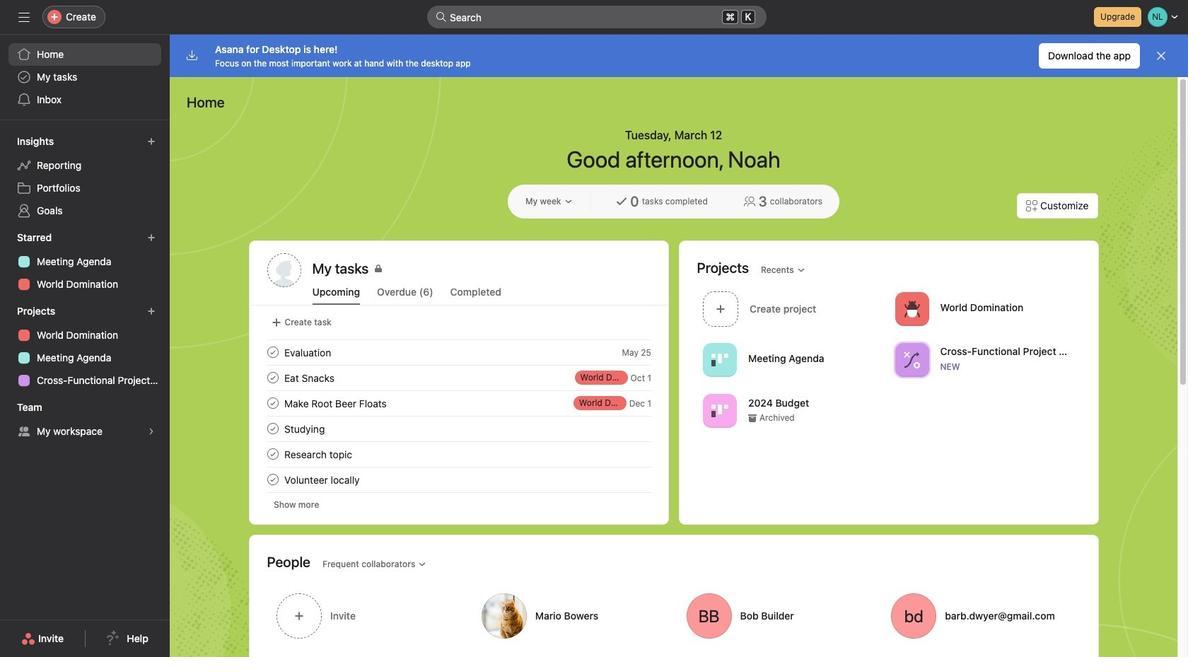 Task type: vqa. For each thing, say whether or not it's contained in the screenshot.
1st to from the top of the page
no



Task type: describe. For each thing, give the bounding box(es) containing it.
Search tasks, projects, and more text field
[[427, 6, 767, 28]]

4 mark complete checkbox from the top
[[264, 420, 281, 437]]

teams element
[[0, 395, 170, 446]]

2 board image from the top
[[711, 402, 728, 419]]

bug image
[[903, 300, 920, 317]]

add profile photo image
[[267, 253, 301, 287]]

Mark complete checkbox
[[264, 471, 281, 488]]

2 mark complete image from the top
[[264, 446, 281, 463]]

line_and_symbols image
[[903, 351, 920, 368]]

4 mark complete image from the top
[[264, 471, 281, 488]]

global element
[[0, 35, 170, 120]]

new insights image
[[147, 137, 156, 146]]

3 mark complete checkbox from the top
[[264, 395, 281, 412]]

1 mark complete checkbox from the top
[[264, 344, 281, 361]]

5 mark complete checkbox from the top
[[264, 446, 281, 463]]

1 board image from the top
[[711, 351, 728, 368]]

2 mark complete checkbox from the top
[[264, 369, 281, 386]]

insights element
[[0, 129, 170, 225]]

prominent image
[[436, 11, 447, 23]]



Task type: locate. For each thing, give the bounding box(es) containing it.
1 vertical spatial mark complete image
[[264, 446, 281, 463]]

1 mark complete image from the top
[[264, 369, 281, 386]]

0 vertical spatial mark complete image
[[264, 344, 281, 361]]

starred element
[[0, 225, 170, 298]]

Mark complete checkbox
[[264, 344, 281, 361], [264, 369, 281, 386], [264, 395, 281, 412], [264, 420, 281, 437], [264, 446, 281, 463]]

board image
[[711, 351, 728, 368], [711, 402, 728, 419]]

3 mark complete image from the top
[[264, 420, 281, 437]]

1 mark complete image from the top
[[264, 344, 281, 361]]

see details, my workspace image
[[147, 427, 156, 436]]

1 vertical spatial board image
[[711, 402, 728, 419]]

dismiss image
[[1156, 50, 1167, 62]]

0 vertical spatial board image
[[711, 351, 728, 368]]

2 mark complete image from the top
[[264, 395, 281, 412]]

projects element
[[0, 298, 170, 395]]

mark complete image
[[264, 344, 281, 361], [264, 446, 281, 463]]

mark complete image
[[264, 369, 281, 386], [264, 395, 281, 412], [264, 420, 281, 437], [264, 471, 281, 488]]

None field
[[427, 6, 767, 28]]

add items to starred image
[[147, 233, 156, 242]]

new project or portfolio image
[[147, 307, 156, 315]]

hide sidebar image
[[18, 11, 30, 23]]



